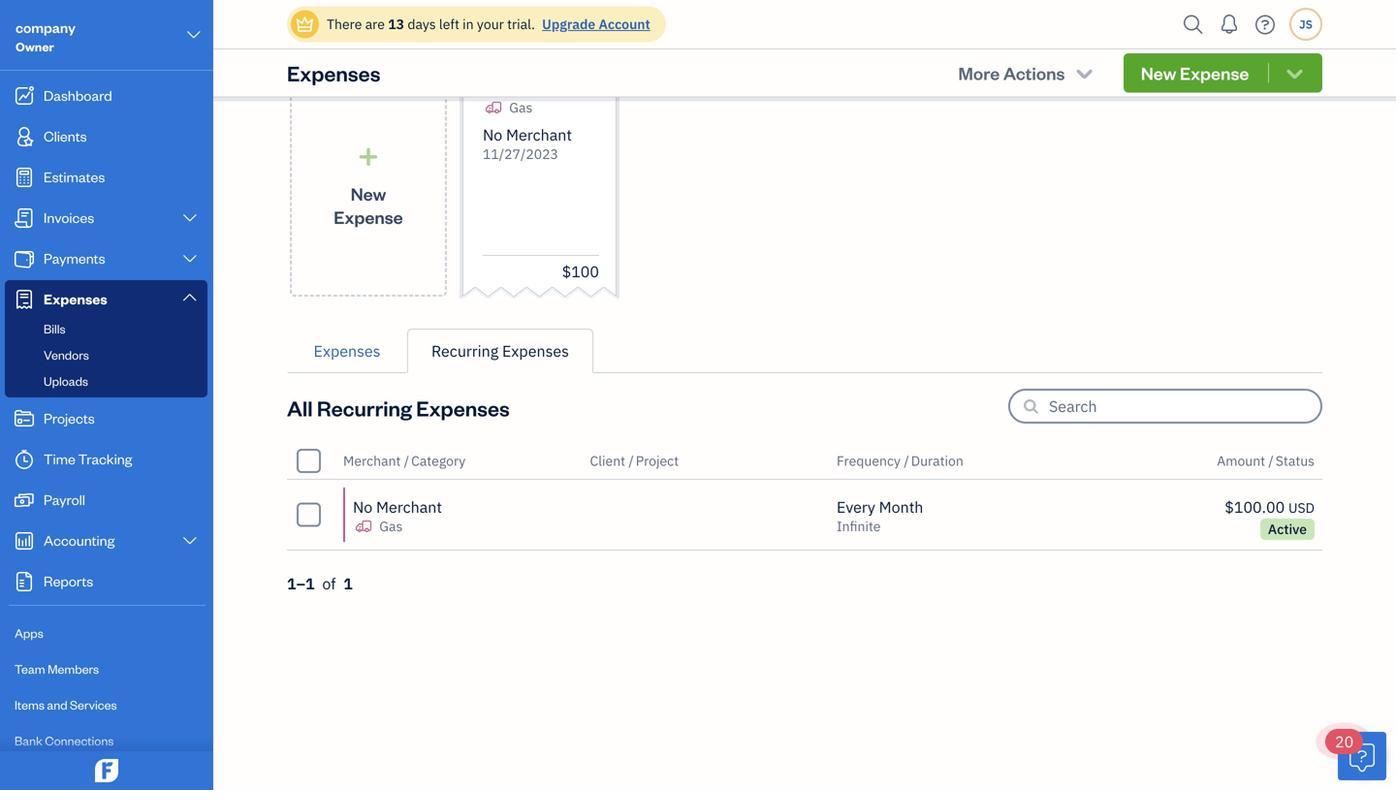 Task type: vqa. For each thing, say whether or not it's contained in the screenshot.
the topmost "track"
no



Task type: describe. For each thing, give the bounding box(es) containing it.
new inside button
[[1141, 62, 1177, 84]]

uploads link
[[9, 369, 204, 393]]

estimates
[[44, 167, 105, 186]]

merchant / category
[[343, 452, 466, 470]]

11/27/2023
[[483, 145, 558, 163]]

all
[[287, 394, 313, 422]]

connections
[[45, 733, 114, 749]]

accounting
[[44, 531, 115, 549]]

chevron large down image for accounting
[[181, 533, 199, 549]]

20
[[1335, 732, 1354, 752]]

frequency / duration
[[837, 452, 964, 470]]

1 vertical spatial merchant
[[343, 452, 401, 470]]

estimate image
[[13, 168, 36, 187]]

team
[[15, 661, 45, 677]]

client link
[[590, 452, 629, 470]]

freshbooks image
[[91, 759, 122, 783]]

amount link
[[1217, 452, 1269, 470]]

vendors
[[44, 347, 89, 363]]

dashboard image
[[13, 86, 36, 106]]

all recurring expenses
[[287, 394, 510, 422]]

no for no merchant
[[353, 497, 373, 517]]

your
[[477, 15, 504, 33]]

timer image
[[13, 450, 36, 469]]

expense inside button
[[1180, 62, 1249, 84]]

chart image
[[13, 531, 36, 551]]

go to help image
[[1250, 10, 1281, 39]]

left
[[439, 15, 460, 33]]

bills
[[44, 320, 66, 336]]

upgrade account link
[[538, 15, 650, 33]]

merchant for no merchant
[[376, 497, 442, 517]]

projects link
[[5, 400, 208, 438]]

notifications image
[[1214, 5, 1245, 44]]

company
[[16, 18, 76, 36]]

0 vertical spatial chevron large down image
[[185, 23, 203, 47]]

more actions button
[[941, 53, 1112, 93]]

no merchant 11/27/2023
[[483, 125, 572, 163]]

$100.00
[[1225, 497, 1285, 517]]

category link
[[411, 452, 466, 470]]

Search text field
[[1049, 391, 1321, 422]]

every month infinite
[[837, 497, 924, 535]]

new expense inside button
[[1141, 62, 1249, 84]]

20 button
[[1326, 729, 1387, 781]]

13
[[388, 15, 404, 33]]

search image
[[1178, 10, 1209, 39]]

new expense link
[[290, 79, 447, 297]]

there are 13 days left in your trial. upgrade account
[[327, 15, 650, 33]]

amount / status
[[1217, 452, 1315, 470]]

recently updated
[[287, 29, 461, 56]]

more
[[959, 62, 1000, 84]]

plus image
[[357, 147, 380, 167]]

apps
[[15, 625, 43, 641]]

1
[[343, 574, 353, 594]]

recently
[[287, 29, 373, 56]]

accounting link
[[5, 522, 208, 560]]

team members link
[[5, 653, 208, 687]]

0 horizontal spatial recurring
[[317, 394, 412, 422]]

uploads
[[44, 373, 88, 389]]

bank
[[15, 733, 42, 749]]

recurring expenses
[[432, 341, 569, 361]]

tracking
[[78, 449, 132, 468]]

payments link
[[5, 240, 208, 278]]

days
[[408, 15, 436, 33]]

duration
[[911, 452, 964, 470]]

every
[[837, 497, 876, 517]]

time
[[44, 449, 75, 468]]

merchant for no merchant 11/27/2023
[[506, 125, 572, 145]]

js
[[1299, 16, 1313, 32]]

recurring expenses link
[[407, 329, 593, 373]]

frequency link
[[837, 452, 904, 470]]

payroll link
[[5, 481, 208, 520]]

bank connections
[[15, 733, 114, 749]]

chevrondown image
[[1284, 63, 1306, 83]]

time tracking
[[44, 449, 132, 468]]

reports link
[[5, 562, 208, 601]]

chevrondown image
[[1074, 63, 1096, 83]]

chevron large down image for invoices
[[181, 210, 199, 226]]

dashboard link
[[5, 77, 208, 115]]

invoices
[[44, 208, 94, 226]]

client / project
[[590, 452, 679, 470]]

expenses up "category" link
[[416, 394, 510, 422]]

invoice image
[[13, 208, 36, 228]]

expenses inside main element
[[44, 289, 107, 308]]

of
[[322, 574, 336, 594]]

estimates link
[[5, 158, 208, 197]]

items
[[15, 697, 45, 713]]

payments
[[44, 249, 105, 267]]

clients link
[[5, 117, 208, 156]]

1–1
[[287, 574, 315, 594]]

team members
[[15, 661, 99, 677]]



Task type: locate. For each thing, give the bounding box(es) containing it.
/ left status
[[1269, 452, 1274, 470]]

/ left 'category'
[[404, 452, 409, 470]]

2 chevron large down image from the top
[[181, 533, 199, 549]]

1 vertical spatial expenses link
[[287, 329, 407, 373]]

main element
[[0, 0, 262, 790]]

in
[[463, 15, 474, 33]]

bank connections link
[[5, 724, 208, 758]]

1 vertical spatial chevron large down image
[[181, 210, 199, 226]]

status
[[1276, 452, 1315, 470]]

expense down notifications icon
[[1180, 62, 1249, 84]]

projects
[[44, 409, 95, 427]]

resource center badge image
[[1338, 732, 1387, 781]]

expense image
[[13, 290, 36, 309]]

1 vertical spatial chevron large down image
[[181, 533, 199, 549]]

no merchant
[[353, 497, 442, 517]]

1 vertical spatial new
[[351, 182, 386, 205]]

bills link
[[9, 317, 204, 340]]

1 vertical spatial recurring
[[317, 394, 412, 422]]

chevron large down image down the payroll link
[[181, 533, 199, 549]]

0 vertical spatial recurring
[[432, 341, 499, 361]]

$100.00 usd active
[[1225, 497, 1315, 538]]

actions
[[1003, 62, 1065, 84]]

new expense
[[1141, 62, 1249, 84], [334, 182, 403, 228]]

expenses link down "payments" link
[[5, 280, 208, 317]]

vendors link
[[9, 343, 204, 367]]

chevron large down image
[[185, 23, 203, 47], [181, 210, 199, 226], [181, 289, 199, 305]]

no for no merchant 11/27/2023
[[483, 125, 503, 145]]

gas down merchant / category
[[379, 517, 403, 535]]

account
[[599, 15, 650, 33]]

project image
[[13, 409, 36, 429]]

2 vertical spatial chevron large down image
[[181, 289, 199, 305]]

gas up no merchant 11/27/2023
[[509, 98, 533, 116]]

and
[[47, 697, 67, 713]]

/ right client
[[629, 452, 634, 470]]

1 horizontal spatial no
[[483, 125, 503, 145]]

upgrade
[[542, 15, 596, 33]]

new expense button
[[1124, 53, 1323, 93]]

1 / from the left
[[404, 452, 409, 470]]

active
[[1268, 520, 1307, 538]]

time tracking link
[[5, 440, 208, 479]]

invoices link
[[5, 199, 208, 238]]

expenses link up all
[[287, 329, 407, 373]]

1 horizontal spatial new
[[1141, 62, 1177, 84]]

0 vertical spatial chevron large down image
[[181, 251, 199, 267]]

0 vertical spatial gas
[[509, 98, 533, 116]]

expenses down $100 in the top of the page
[[502, 341, 569, 361]]

expense
[[1180, 62, 1249, 84], [334, 205, 403, 228]]

0 horizontal spatial gas
[[379, 517, 403, 535]]

1 chevron large down image from the top
[[181, 251, 199, 267]]

3 / from the left
[[904, 452, 909, 470]]

amount
[[1217, 452, 1266, 470]]

1 horizontal spatial gas
[[509, 98, 533, 116]]

items and services
[[15, 697, 117, 713]]

recurring up merchant link
[[317, 394, 412, 422]]

duration link
[[911, 452, 964, 470]]

recurring
[[432, 341, 499, 361], [317, 394, 412, 422]]

expenses up all recurring expenses on the left of the page
[[314, 341, 381, 361]]

new down plus image
[[351, 182, 386, 205]]

crown image
[[295, 14, 315, 34]]

merchant inside no merchant 11/27/2023
[[506, 125, 572, 145]]

4 / from the left
[[1269, 452, 1274, 470]]

0 vertical spatial expense
[[1180, 62, 1249, 84]]

/ for project
[[629, 452, 634, 470]]

$100
[[562, 261, 599, 282]]

new expense down plus image
[[334, 182, 403, 228]]

chevron large down image inside "accounting" 'link'
[[181, 533, 199, 549]]

expense down plus image
[[334, 205, 403, 228]]

items and services link
[[5, 688, 208, 722]]

month
[[879, 497, 924, 517]]

/ for duration
[[904, 452, 909, 470]]

project
[[636, 452, 679, 470]]

expenses down the recently
[[287, 59, 381, 87]]

more actions
[[959, 62, 1065, 84]]

payroll
[[44, 490, 85, 509]]

new expense down "search" icon
[[1141, 62, 1249, 84]]

expenses
[[287, 59, 381, 87], [44, 289, 107, 308], [314, 341, 381, 361], [502, 341, 569, 361], [416, 394, 510, 422]]

1 horizontal spatial expense
[[1180, 62, 1249, 84]]

owner
[[16, 38, 54, 54]]

1 vertical spatial new expense
[[334, 182, 403, 228]]

0 horizontal spatial expenses link
[[5, 280, 208, 317]]

1 horizontal spatial new expense
[[1141, 62, 1249, 84]]

there
[[327, 15, 362, 33]]

no inside no merchant 11/27/2023
[[483, 125, 503, 145]]

0 horizontal spatial expense
[[334, 205, 403, 228]]

new expense button
[[1124, 53, 1323, 93]]

1 vertical spatial expense
[[334, 205, 403, 228]]

1 vertical spatial gas
[[379, 517, 403, 535]]

trial.
[[507, 15, 535, 33]]

infinite
[[837, 517, 881, 535]]

clients
[[44, 127, 87, 145]]

apps link
[[5, 617, 208, 651]]

status link
[[1276, 452, 1315, 470]]

0 vertical spatial new
[[1141, 62, 1177, 84]]

new
[[1141, 62, 1177, 84], [351, 182, 386, 205]]

/ left duration
[[904, 452, 909, 470]]

/ for status
[[1269, 452, 1274, 470]]

no
[[483, 125, 503, 145], [353, 497, 373, 517]]

0 vertical spatial merchant
[[506, 125, 572, 145]]

0 vertical spatial no
[[483, 125, 503, 145]]

chevron large down image for payments
[[181, 251, 199, 267]]

chevron large down image down invoices link on the left of the page
[[181, 251, 199, 267]]

1 vertical spatial no
[[353, 497, 373, 517]]

1–1 of 1
[[287, 574, 353, 594]]

expenses up bills at left
[[44, 289, 107, 308]]

0 vertical spatial new expense
[[1141, 62, 1249, 84]]

merchant link
[[343, 452, 404, 470]]

js button
[[1290, 8, 1323, 41]]

new right chevrondown image
[[1141, 62, 1177, 84]]

/ for category
[[404, 452, 409, 470]]

chevron large down image inside "payments" link
[[181, 251, 199, 267]]

services
[[70, 697, 117, 713]]

recurring up all recurring expenses on the left of the page
[[432, 341, 499, 361]]

frequency
[[837, 452, 901, 470]]

0 horizontal spatial no
[[353, 497, 373, 517]]

0 vertical spatial expenses link
[[5, 280, 208, 317]]

merchant
[[506, 125, 572, 145], [343, 452, 401, 470], [376, 497, 442, 517]]

chevron large down image for expenses
[[181, 289, 199, 305]]

dashboard
[[44, 86, 112, 104]]

chevron large down image
[[181, 251, 199, 267], [181, 533, 199, 549]]

client image
[[13, 127, 36, 146]]

2 vertical spatial merchant
[[376, 497, 442, 517]]

expenses link
[[5, 280, 208, 317], [287, 329, 407, 373]]

category
[[411, 452, 466, 470]]

company owner
[[16, 18, 76, 54]]

1 horizontal spatial recurring
[[432, 341, 499, 361]]

client
[[590, 452, 626, 470]]

usd
[[1289, 499, 1315, 517]]

0 horizontal spatial new
[[351, 182, 386, 205]]

2 / from the left
[[629, 452, 634, 470]]

0 horizontal spatial new expense
[[334, 182, 403, 228]]

money image
[[13, 491, 36, 510]]

payment image
[[13, 249, 36, 269]]

reports
[[44, 572, 93, 590]]

updated
[[377, 29, 461, 56]]

members
[[48, 661, 99, 677]]

report image
[[13, 572, 36, 592]]

are
[[365, 15, 385, 33]]

1 horizontal spatial expenses link
[[287, 329, 407, 373]]



